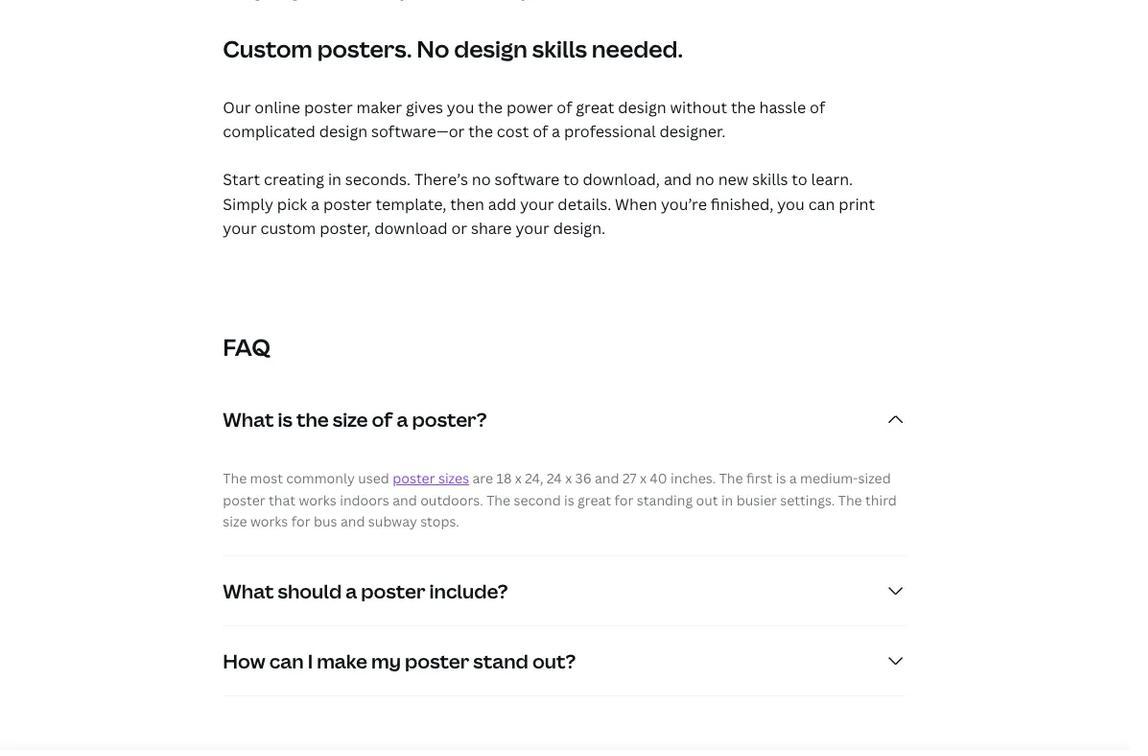 Task type: describe. For each thing, give the bounding box(es) containing it.
standing
[[637, 491, 693, 510]]

and down the indoors
[[341, 513, 365, 531]]

you inside our online poster maker gives you the power of great design without the hassle of complicated design software—or the cost of a professional designer.
[[447, 97, 474, 118]]

there's
[[414, 169, 468, 190]]

print
[[839, 194, 875, 214]]

cost
[[497, 121, 529, 142]]

power
[[507, 97, 553, 118]]

1 x from the left
[[515, 470, 522, 488]]

can inside start creating in seconds. there's no software to download, and no new skills to learn. simply pick a poster template, then add your details. when you're finished, you can print your custom poster, download or share your design.
[[809, 194, 835, 214]]

27
[[623, 470, 637, 488]]

what is the size of a poster?
[[223, 407, 487, 433]]

inches.
[[671, 470, 716, 488]]

maker
[[357, 97, 402, 118]]

out
[[696, 491, 718, 510]]

bus
[[314, 513, 337, 531]]

a inside are 18 x 24, 24 x 36 and 27 x 40 inches. the first is a medium-sized poster that works indoors and outdoors. the second is great for standing out in busier settings. the third size works for bus and subway stops.
[[790, 470, 797, 488]]

first
[[747, 470, 773, 488]]

what for what is the size of a poster?
[[223, 407, 274, 433]]

what should a poster include?
[[223, 578, 508, 604]]

1 vertical spatial design
[[618, 97, 667, 118]]

in inside start creating in seconds. there's no software to download, and no new skills to learn. simply pick a poster template, then add your details. when you're finished, you can print your custom poster, download or share your design.
[[328, 169, 342, 190]]

poster down subway
[[361, 578, 426, 604]]

you're
[[661, 194, 707, 214]]

what should a poster include? button
[[223, 557, 907, 626]]

your down the software
[[520, 194, 554, 214]]

is inside dropdown button
[[278, 407, 293, 433]]

custom
[[261, 218, 316, 239]]

how can i make my poster stand out?
[[223, 648, 576, 674]]

1 vertical spatial for
[[291, 513, 311, 531]]

complicated
[[223, 121, 316, 142]]

40
[[650, 470, 667, 488]]

1 horizontal spatial works
[[299, 491, 337, 510]]

2 to from the left
[[792, 169, 808, 190]]

our online poster maker gives you the power of great design without the hassle of complicated design software—or the cost of a professional designer.
[[223, 97, 825, 142]]

online
[[255, 97, 300, 118]]

new
[[718, 169, 749, 190]]

poster inside are 18 x 24, 24 x 36 and 27 x 40 inches. the first is a medium-sized poster that works indoors and outdoors. the second is great for standing out in busier settings. the third size works for bus and subway stops.
[[223, 491, 265, 510]]

when
[[615, 194, 657, 214]]

are
[[473, 470, 493, 488]]

3 x from the left
[[640, 470, 647, 488]]

then
[[450, 194, 484, 214]]

2 vertical spatial is
[[564, 491, 575, 510]]

our
[[223, 97, 251, 118]]

i
[[308, 648, 313, 674]]

the down 18
[[487, 491, 511, 510]]

medium-
[[800, 470, 858, 488]]

your down add
[[516, 218, 550, 239]]

skills inside start creating in seconds. there's no software to download, and no new skills to learn. simply pick a poster template, then add your details. when you're finished, you can print your custom poster, download or share your design.
[[752, 169, 788, 190]]

the most commonly used poster sizes
[[223, 470, 469, 488]]

most
[[250, 470, 283, 488]]

subway
[[368, 513, 417, 531]]

custom
[[223, 33, 313, 65]]

poster,
[[320, 218, 371, 239]]

should
[[278, 578, 342, 604]]

poster right my
[[405, 648, 470, 674]]

your down simply
[[223, 218, 257, 239]]

24,
[[525, 470, 544, 488]]

size inside are 18 x 24, 24 x 36 and 27 x 40 inches. the first is a medium-sized poster that works indoors and outdoors. the second is great for standing out in busier settings. the third size works for bus and subway stops.
[[223, 513, 247, 531]]

and inside start creating in seconds. there's no software to download, and no new skills to learn. simply pick a poster template, then add your details. when you're finished, you can print your custom poster, download or share your design.
[[664, 169, 692, 190]]

add
[[488, 194, 517, 214]]

a inside our online poster maker gives you the power of great design without the hassle of complicated design software—or the cost of a professional designer.
[[552, 121, 561, 142]]

third
[[866, 491, 897, 510]]

are 18 x 24, 24 x 36 and 27 x 40 inches. the first is a medium-sized poster that works indoors and outdoors. the second is great for standing out in busier settings. the third size works for bus and subway stops.
[[223, 470, 897, 531]]

simply
[[223, 194, 273, 214]]

how can i make my poster stand out? button
[[223, 627, 907, 696]]

sized
[[858, 470, 891, 488]]

hassle
[[760, 97, 806, 118]]

poster sizes link
[[393, 470, 469, 488]]

a right should
[[346, 578, 357, 604]]

what is the size of a poster? button
[[223, 386, 907, 455]]

faq
[[223, 332, 271, 363]]

poster inside our online poster maker gives you the power of great design without the hassle of complicated design software—or the cost of a professional designer.
[[304, 97, 353, 118]]

stand
[[473, 648, 529, 674]]

a inside start creating in seconds. there's no software to download, and no new skills to learn. simply pick a poster template, then add your details. when you're finished, you can print your custom poster, download or share your design.
[[311, 194, 320, 214]]

what for what should a poster include?
[[223, 578, 274, 604]]

0 horizontal spatial skills
[[532, 33, 587, 65]]



Task type: vqa. For each thing, say whether or not it's contained in the screenshot.
? at right
no



Task type: locate. For each thing, give the bounding box(es) containing it.
and
[[664, 169, 692, 190], [595, 470, 619, 488], [393, 491, 417, 510], [341, 513, 365, 531]]

the left first
[[719, 470, 743, 488]]

the up 'cost'
[[478, 97, 503, 118]]

template,
[[376, 194, 447, 214]]

settings.
[[780, 491, 835, 510]]

the left hassle
[[731, 97, 756, 118]]

0 horizontal spatial in
[[328, 169, 342, 190]]

professional
[[564, 121, 656, 142]]

of right the power
[[557, 97, 572, 118]]

make
[[317, 648, 367, 674]]

no
[[472, 169, 491, 190], [696, 169, 715, 190]]

0 vertical spatial size
[[333, 407, 368, 433]]

1 vertical spatial what
[[223, 578, 274, 604]]

size left bus
[[223, 513, 247, 531]]

gives
[[406, 97, 443, 118]]

great inside are 18 x 24, 24 x 36 and 27 x 40 inches. the first is a medium-sized poster that works indoors and outdoors. the second is great for standing out in busier settings. the third size works for bus and subway stops.
[[578, 491, 611, 510]]

skills up the power
[[532, 33, 587, 65]]

1 horizontal spatial you
[[778, 194, 805, 214]]

stops.
[[420, 513, 460, 531]]

download
[[374, 218, 448, 239]]

1 horizontal spatial size
[[333, 407, 368, 433]]

what left should
[[223, 578, 274, 604]]

1 vertical spatial you
[[778, 194, 805, 214]]

a right pick
[[311, 194, 320, 214]]

the left most
[[223, 470, 247, 488]]

can
[[809, 194, 835, 214], [269, 648, 304, 674]]

1 horizontal spatial can
[[809, 194, 835, 214]]

1 vertical spatial works
[[250, 513, 288, 531]]

custom posters. no design skills needed.
[[223, 33, 683, 65]]

2 vertical spatial design
[[319, 121, 368, 142]]

you inside start creating in seconds. there's no software to download, and no new skills to learn. simply pick a poster template, then add your details. when you're finished, you can print your custom poster, download or share your design.
[[778, 194, 805, 214]]

0 horizontal spatial can
[[269, 648, 304, 674]]

you right finished,
[[778, 194, 805, 214]]

works down that
[[250, 513, 288, 531]]

2 horizontal spatial x
[[640, 470, 647, 488]]

and up subway
[[393, 491, 417, 510]]

out?
[[533, 648, 576, 674]]

0 horizontal spatial no
[[472, 169, 491, 190]]

of inside dropdown button
[[372, 407, 393, 433]]

creating
[[264, 169, 324, 190]]

0 vertical spatial is
[[278, 407, 293, 433]]

0 vertical spatial you
[[447, 97, 474, 118]]

1 horizontal spatial is
[[564, 491, 575, 510]]

poster inside start creating in seconds. there's no software to download, and no new skills to learn. simply pick a poster template, then add your details. when you're finished, you can print your custom poster, download or share your design.
[[323, 194, 372, 214]]

1 vertical spatial in
[[722, 491, 733, 510]]

you right gives
[[447, 97, 474, 118]]

for
[[615, 491, 634, 510], [291, 513, 311, 531]]

0 horizontal spatial x
[[515, 470, 522, 488]]

0 horizontal spatial size
[[223, 513, 247, 531]]

size inside dropdown button
[[333, 407, 368, 433]]

1 horizontal spatial no
[[696, 169, 715, 190]]

no left new
[[696, 169, 715, 190]]

0 vertical spatial for
[[615, 491, 634, 510]]

download,
[[583, 169, 660, 190]]

used
[[358, 470, 389, 488]]

the inside dropdown button
[[296, 407, 329, 433]]

start
[[223, 169, 260, 190]]

a up settings.
[[790, 470, 797, 488]]

design down maker
[[319, 121, 368, 142]]

poster up poster,
[[323, 194, 372, 214]]

no
[[417, 33, 449, 65]]

works
[[299, 491, 337, 510], [250, 513, 288, 531]]

works down the commonly
[[299, 491, 337, 510]]

a left the poster? at the left of the page
[[397, 407, 408, 433]]

1 horizontal spatial in
[[722, 491, 733, 510]]

what
[[223, 407, 274, 433], [223, 578, 274, 604]]

of right hassle
[[810, 97, 825, 118]]

poster left maker
[[304, 97, 353, 118]]

0 vertical spatial can
[[809, 194, 835, 214]]

0 vertical spatial design
[[454, 33, 528, 65]]

0 horizontal spatial to
[[563, 169, 579, 190]]

poster down most
[[223, 491, 265, 510]]

busier
[[737, 491, 777, 510]]

designer.
[[660, 121, 726, 142]]

in right creating
[[328, 169, 342, 190]]

what up most
[[223, 407, 274, 433]]

24
[[547, 470, 562, 488]]

1 horizontal spatial for
[[615, 491, 634, 510]]

1 vertical spatial is
[[776, 470, 786, 488]]

design.
[[553, 218, 606, 239]]

36
[[575, 470, 592, 488]]

share
[[471, 218, 512, 239]]

skills right new
[[752, 169, 788, 190]]

great down the 36
[[578, 491, 611, 510]]

can inside dropdown button
[[269, 648, 304, 674]]

1 to from the left
[[563, 169, 579, 190]]

1 vertical spatial great
[[578, 491, 611, 510]]

poster left sizes
[[393, 470, 435, 488]]

is up most
[[278, 407, 293, 433]]

0 vertical spatial great
[[576, 97, 614, 118]]

learn.
[[811, 169, 853, 190]]

of up the used
[[372, 407, 393, 433]]

design up professional
[[618, 97, 667, 118]]

1 horizontal spatial x
[[565, 470, 572, 488]]

your
[[520, 194, 554, 214], [223, 218, 257, 239], [516, 218, 550, 239]]

2 no from the left
[[696, 169, 715, 190]]

of down the power
[[533, 121, 548, 142]]

design
[[454, 33, 528, 65], [618, 97, 667, 118], [319, 121, 368, 142]]

skills
[[532, 33, 587, 65], [752, 169, 788, 190]]

x right 27
[[640, 470, 647, 488]]

finished,
[[711, 194, 774, 214]]

and up you're
[[664, 169, 692, 190]]

size
[[333, 407, 368, 433], [223, 513, 247, 531]]

x
[[515, 470, 522, 488], [565, 470, 572, 488], [640, 470, 647, 488]]

start creating in seconds. there's no software to download, and no new skills to learn. simply pick a poster template, then add your details. when you're finished, you can print your custom poster, download or share your design.
[[223, 169, 875, 239]]

of
[[557, 97, 572, 118], [810, 97, 825, 118], [533, 121, 548, 142], [372, 407, 393, 433]]

size up the most commonly used poster sizes
[[333, 407, 368, 433]]

sizes
[[438, 470, 469, 488]]

18
[[497, 470, 512, 488]]

for down 27
[[615, 491, 634, 510]]

1 vertical spatial size
[[223, 513, 247, 531]]

or
[[451, 218, 467, 239]]

seconds.
[[345, 169, 411, 190]]

commonly
[[286, 470, 355, 488]]

2 x from the left
[[565, 470, 572, 488]]

include?
[[430, 578, 508, 604]]

is right first
[[776, 470, 786, 488]]

x right 24
[[565, 470, 572, 488]]

0 vertical spatial what
[[223, 407, 274, 433]]

to up details.
[[563, 169, 579, 190]]

2 horizontal spatial is
[[776, 470, 786, 488]]

no up then
[[472, 169, 491, 190]]

a
[[552, 121, 561, 142], [311, 194, 320, 214], [397, 407, 408, 433], [790, 470, 797, 488], [346, 578, 357, 604]]

and left 27
[[595, 470, 619, 488]]

1 horizontal spatial design
[[454, 33, 528, 65]]

0 horizontal spatial you
[[447, 97, 474, 118]]

1 no from the left
[[472, 169, 491, 190]]

is
[[278, 407, 293, 433], [776, 470, 786, 488], [564, 491, 575, 510]]

software—or
[[371, 121, 465, 142]]

design right no
[[454, 33, 528, 65]]

1 vertical spatial skills
[[752, 169, 788, 190]]

indoors
[[340, 491, 389, 510]]

my
[[371, 648, 401, 674]]

great up professional
[[576, 97, 614, 118]]

poster?
[[412, 407, 487, 433]]

0 horizontal spatial works
[[250, 513, 288, 531]]

details.
[[558, 194, 612, 214]]

you
[[447, 97, 474, 118], [778, 194, 805, 214]]

great
[[576, 97, 614, 118], [578, 491, 611, 510]]

2 what from the top
[[223, 578, 274, 604]]

1 vertical spatial can
[[269, 648, 304, 674]]

can down learn.
[[809, 194, 835, 214]]

can left i
[[269, 648, 304, 674]]

1 horizontal spatial skills
[[752, 169, 788, 190]]

second
[[514, 491, 561, 510]]

0 vertical spatial skills
[[532, 33, 587, 65]]

x right 18
[[515, 470, 522, 488]]

in right out
[[722, 491, 733, 510]]

to
[[563, 169, 579, 190], [792, 169, 808, 190]]

software
[[495, 169, 560, 190]]

outdoors.
[[420, 491, 483, 510]]

great inside our online poster maker gives you the power of great design without the hassle of complicated design software—or the cost of a professional designer.
[[576, 97, 614, 118]]

without
[[670, 97, 727, 118]]

0 vertical spatial in
[[328, 169, 342, 190]]

the up the commonly
[[296, 407, 329, 433]]

2 horizontal spatial design
[[618, 97, 667, 118]]

needed.
[[592, 33, 683, 65]]

pick
[[277, 194, 307, 214]]

how
[[223, 648, 266, 674]]

for left bus
[[291, 513, 311, 531]]

in
[[328, 169, 342, 190], [722, 491, 733, 510]]

0 horizontal spatial design
[[319, 121, 368, 142]]

0 horizontal spatial is
[[278, 407, 293, 433]]

that
[[269, 491, 296, 510]]

1 horizontal spatial to
[[792, 169, 808, 190]]

0 horizontal spatial for
[[291, 513, 311, 531]]

is right second
[[564, 491, 575, 510]]

the left 'cost'
[[469, 121, 493, 142]]

a down the power
[[552, 121, 561, 142]]

1 what from the top
[[223, 407, 274, 433]]

in inside are 18 x 24, 24 x 36 and 27 x 40 inches. the first is a medium-sized poster that works indoors and outdoors. the second is great for standing out in busier settings. the third size works for bus and subway stops.
[[722, 491, 733, 510]]

posters.
[[317, 33, 412, 65]]

the down medium- at the right of page
[[838, 491, 862, 510]]

0 vertical spatial works
[[299, 491, 337, 510]]

to left learn.
[[792, 169, 808, 190]]



